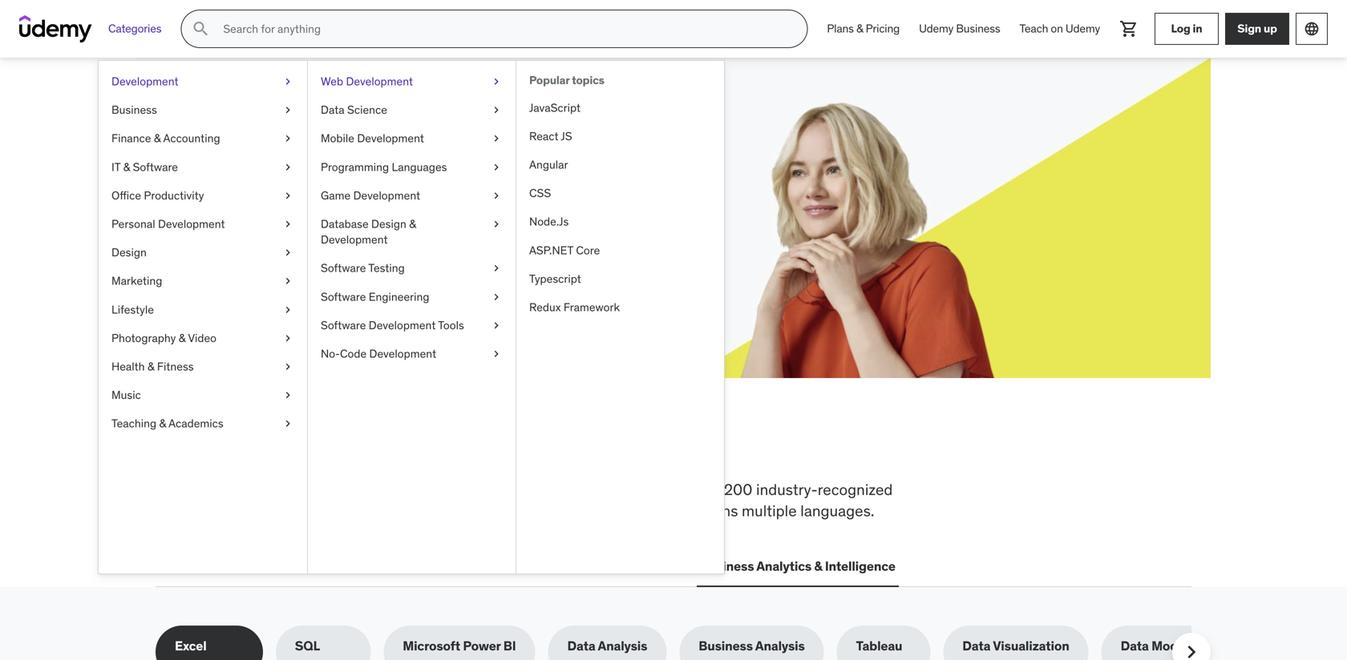 Task type: vqa. For each thing, say whether or not it's contained in the screenshot.
Angular
yes



Task type: locate. For each thing, give the bounding box(es) containing it.
data science
[[321, 103, 387, 117], [488, 559, 566, 575]]

1 udemy from the left
[[919, 21, 954, 36]]

teach on udemy
[[1020, 21, 1100, 36]]

& right finance
[[154, 131, 161, 146]]

0 vertical spatial design
[[371, 217, 406, 231]]

skills up supports
[[343, 480, 377, 500]]

web development
[[321, 74, 413, 89], [159, 559, 269, 575]]

web for the web development link
[[321, 74, 343, 89]]

framework
[[564, 300, 620, 315]]

web development element
[[516, 61, 724, 574]]

1 vertical spatial web
[[159, 559, 186, 575]]

web development inside button
[[159, 559, 269, 575]]

1 vertical spatial design
[[111, 245, 147, 260]]

development for the software development tools link
[[369, 318, 436, 333]]

node.js
[[529, 215, 569, 229]]

xsmall image inside software testing link
[[490, 261, 503, 276]]

programming languages link
[[308, 153, 516, 182]]

1 analysis from the left
[[598, 638, 647, 655]]

1 horizontal spatial data science
[[488, 559, 566, 575]]

office productivity
[[111, 188, 204, 203]]

for up potential at the left top of page
[[290, 127, 327, 161]]

mobile
[[321, 131, 354, 146]]

xsmall image for personal development
[[281, 216, 294, 232]]

0 vertical spatial it
[[111, 160, 120, 174]]

sign up link
[[1225, 13, 1289, 45]]

0 horizontal spatial web
[[159, 559, 186, 575]]

mobile development
[[321, 131, 424, 146]]

development down course.
[[353, 188, 420, 203]]

xsmall image for photography & video
[[281, 331, 294, 346]]

software engineering link
[[308, 283, 516, 311]]

0 horizontal spatial your
[[260, 167, 284, 184]]

xsmall image for development
[[281, 74, 294, 89]]

& inside photography & video link
[[179, 331, 186, 345]]

plans
[[827, 21, 854, 36]]

xsmall image for lifestyle
[[281, 302, 294, 318]]

1 horizontal spatial for
[[669, 480, 688, 500]]

data science button
[[485, 548, 569, 586]]

log in
[[1171, 21, 1202, 36]]

business link
[[99, 96, 307, 124]]

typescript
[[529, 272, 581, 286]]

your
[[332, 127, 390, 161], [260, 167, 284, 184]]

teaching & academics
[[111, 417, 223, 431]]

science inside button
[[519, 559, 566, 575]]

software testing link
[[308, 254, 516, 283]]

software for software testing
[[321, 261, 366, 276]]

it up office on the left top
[[111, 160, 120, 174]]

database design & development link
[[308, 210, 516, 254]]

log
[[1171, 21, 1190, 36]]

typescript link
[[516, 265, 724, 293]]

development inside database design & development
[[321, 233, 388, 247]]

2 analysis from the left
[[755, 638, 805, 655]]

1 horizontal spatial design
[[371, 217, 406, 231]]

development
[[576, 502, 665, 521]]

web up mobile
[[321, 74, 343, 89]]

0 vertical spatial web development
[[321, 74, 413, 89]]

critical
[[220, 480, 266, 500]]

& inside plans & pricing link
[[856, 21, 863, 36]]

xsmall image for office productivity
[[281, 188, 294, 204]]

business
[[956, 21, 1000, 36], [111, 103, 157, 117], [700, 559, 754, 575], [699, 638, 753, 655]]

asp.net
[[529, 243, 573, 258]]

science down professional
[[519, 559, 566, 575]]

no-code development link
[[308, 340, 516, 368]]

xsmall image
[[281, 74, 294, 89], [281, 102, 294, 118], [490, 188, 503, 204], [281, 245, 294, 261], [490, 261, 503, 276], [281, 274, 294, 289], [490, 318, 503, 334], [281, 331, 294, 346], [281, 359, 294, 375]]

science for data science button
[[519, 559, 566, 575]]

1 horizontal spatial udemy
[[1066, 21, 1100, 36]]

business inside topic filters element
[[699, 638, 753, 655]]

xsmall image inside programming languages link
[[490, 159, 503, 175]]

data right bi
[[567, 638, 595, 655]]

business for business analytics & intelligence
[[700, 559, 754, 575]]

in
[[1193, 21, 1202, 36], [505, 427, 536, 469]]

1 horizontal spatial web
[[321, 74, 343, 89]]

xsmall image inside marketing link
[[281, 274, 294, 289]]

xsmall image inside development link
[[281, 74, 294, 89]]

& down game development link
[[409, 217, 416, 231]]

data science up mobile
[[321, 103, 387, 117]]

0 vertical spatial web
[[321, 74, 343, 89]]

xsmall image for music
[[281, 388, 294, 403]]

& for video
[[179, 331, 186, 345]]

web for the web development button
[[159, 559, 186, 575]]

design
[[371, 217, 406, 231], [111, 245, 147, 260]]

1 vertical spatial it
[[288, 559, 299, 575]]

software up the software engineering
[[321, 261, 366, 276]]

& right teaching
[[159, 417, 166, 431]]

data modeling
[[1121, 638, 1208, 655]]

0 horizontal spatial science
[[347, 103, 387, 117]]

health & fitness
[[111, 360, 194, 374]]

xsmall image inside lifestyle 'link'
[[281, 302, 294, 318]]

development down the database
[[321, 233, 388, 247]]

business analytics & intelligence
[[700, 559, 896, 575]]

in right log
[[1193, 21, 1202, 36]]

skills up workplace
[[266, 427, 352, 469]]

it & software link
[[99, 153, 307, 182]]

1 horizontal spatial analysis
[[755, 638, 805, 655]]

communication
[[585, 559, 681, 575]]

software down software testing
[[321, 290, 366, 304]]

data
[[321, 103, 345, 117], [488, 559, 516, 575], [567, 638, 595, 655], [962, 638, 991, 655], [1121, 638, 1149, 655]]

15.
[[329, 185, 345, 202]]

to
[[381, 480, 394, 500]]

0 vertical spatial your
[[332, 127, 390, 161]]

& inside teaching & academics link
[[159, 417, 166, 431]]

it & software
[[111, 160, 178, 174]]

1 vertical spatial skills
[[343, 480, 377, 500]]

& for software
[[123, 160, 130, 174]]

& inside database design & development
[[409, 217, 416, 231]]

course.
[[378, 167, 420, 184]]

analysis for business analysis
[[755, 638, 805, 655]]

xsmall image inside the software development tools link
[[490, 318, 503, 334]]

1 vertical spatial web development
[[159, 559, 269, 575]]

next image
[[1179, 640, 1204, 661]]

0 horizontal spatial for
[[290, 127, 327, 161]]

xsmall image inside game development link
[[490, 188, 503, 204]]

design inside database design & development
[[371, 217, 406, 231]]

xsmall image inside the business link
[[281, 102, 294, 118]]

0 vertical spatial science
[[347, 103, 387, 117]]

data science inside data science link
[[321, 103, 387, 117]]

1 horizontal spatial it
[[288, 559, 299, 575]]

xsmall image for marketing
[[281, 274, 294, 289]]

xsmall image for business
[[281, 102, 294, 118]]

xsmall image inside finance & accounting link
[[281, 131, 294, 147]]

xsmall image inside data science link
[[490, 102, 503, 118]]

and
[[669, 502, 694, 521]]

design down game development
[[371, 217, 406, 231]]

xsmall image for software engineering
[[490, 289, 503, 305]]

software up code
[[321, 318, 366, 333]]

xsmall image inside the health & fitness link
[[281, 359, 294, 375]]

xsmall image inside no-code development link
[[490, 346, 503, 362]]

xsmall image for finance & accounting
[[281, 131, 294, 147]]

xsmall image inside music link
[[281, 388, 294, 403]]

xsmall image inside design link
[[281, 245, 294, 261]]

web development up data science link
[[321, 74, 413, 89]]

through
[[255, 185, 300, 202]]

game development
[[321, 188, 420, 203]]

udemy
[[919, 21, 954, 36], [1066, 21, 1100, 36]]

data down professional
[[488, 559, 516, 575]]

xsmall image
[[490, 74, 503, 89], [490, 102, 503, 118], [281, 131, 294, 147], [490, 131, 503, 147], [281, 159, 294, 175], [490, 159, 503, 175], [281, 188, 294, 204], [281, 216, 294, 232], [490, 216, 503, 232], [490, 289, 503, 305], [281, 302, 294, 318], [490, 346, 503, 362], [281, 388, 294, 403], [281, 416, 294, 432]]

development for the web development link
[[346, 74, 413, 89]]

development for the web development button
[[189, 559, 269, 575]]

development down engineering on the top left
[[369, 318, 436, 333]]

Search for anything text field
[[220, 15, 788, 42]]

at
[[473, 167, 484, 184]]

data science inside data science button
[[488, 559, 566, 575]]

web inside button
[[159, 559, 186, 575]]

office productivity link
[[99, 182, 307, 210]]

web development down certifications,
[[159, 559, 269, 575]]

science up "mobile development"
[[347, 103, 387, 117]]

for inside covering critical workplace skills to technical topics, including prep content for over 200 industry-recognized certifications, our catalog supports well-rounded professional development and spans multiple languages.
[[669, 480, 688, 500]]

web down certifications,
[[159, 559, 186, 575]]

data visualization
[[962, 638, 1069, 655]]

& right plans
[[856, 21, 863, 36]]

xsmall image inside office productivity link
[[281, 188, 294, 204]]

& for fitness
[[147, 360, 154, 374]]

data analysis
[[567, 638, 647, 655]]

0 vertical spatial for
[[290, 127, 327, 161]]

data inside button
[[488, 559, 516, 575]]

0 horizontal spatial data science
[[321, 103, 387, 117]]

& for accounting
[[154, 131, 161, 146]]

testing
[[368, 261, 405, 276]]

1 vertical spatial in
[[505, 427, 536, 469]]

data science for data science link
[[321, 103, 387, 117]]

development
[[111, 74, 178, 89], [346, 74, 413, 89], [357, 131, 424, 146], [353, 188, 420, 203], [158, 217, 225, 231], [321, 233, 388, 247], [369, 318, 436, 333], [369, 347, 436, 361], [189, 559, 269, 575]]

development for mobile development link at the top of page
[[357, 131, 424, 146]]

react js
[[529, 129, 572, 143]]

web development for the web development button
[[159, 559, 269, 575]]

multiple
[[742, 502, 797, 521]]

& inside it & software link
[[123, 160, 130, 174]]

1 vertical spatial data science
[[488, 559, 566, 575]]

0 horizontal spatial analysis
[[598, 638, 647, 655]]

xsmall image inside personal development link
[[281, 216, 294, 232]]

xsmall image inside database design & development link
[[490, 216, 503, 232]]

power
[[463, 638, 501, 655]]

one
[[542, 427, 600, 469]]

business inside button
[[700, 559, 754, 575]]

analytics
[[756, 559, 812, 575]]

sql
[[295, 638, 320, 655]]

xsmall image inside software engineering link
[[490, 289, 503, 305]]

udemy right pricing
[[919, 21, 954, 36]]

accounting
[[163, 131, 220, 146]]

& inside the health & fitness link
[[147, 360, 154, 374]]

xsmall image for software development tools
[[490, 318, 503, 334]]

0 horizontal spatial web development
[[159, 559, 269, 575]]

javascript link
[[516, 94, 724, 122]]

0 horizontal spatial it
[[111, 160, 120, 174]]

& right the health
[[147, 360, 154, 374]]

data science down professional
[[488, 559, 566, 575]]

skills for your future expand your potential with a course. starting at just $12.99 through dec 15.
[[213, 127, 508, 202]]

&
[[856, 21, 863, 36], [154, 131, 161, 146], [123, 160, 130, 174], [409, 217, 416, 231], [179, 331, 186, 345], [147, 360, 154, 374], [159, 417, 166, 431], [814, 559, 822, 575]]

xsmall image inside it & software link
[[281, 159, 294, 175]]

the
[[209, 427, 260, 469]]

xsmall image for software testing
[[490, 261, 503, 276]]

xsmall image inside the web development link
[[490, 74, 503, 89]]

1 vertical spatial for
[[669, 480, 688, 500]]

sign
[[1237, 21, 1261, 36]]

communication button
[[582, 548, 684, 586]]

personal development
[[111, 217, 225, 231]]

& inside finance & accounting link
[[154, 131, 161, 146]]

angular link
[[516, 151, 724, 179]]

development up programming languages
[[357, 131, 424, 146]]

for up and
[[669, 480, 688, 500]]

it inside button
[[288, 559, 299, 575]]

1 horizontal spatial science
[[519, 559, 566, 575]]

1 vertical spatial science
[[519, 559, 566, 575]]

udemy right on
[[1066, 21, 1100, 36]]

our
[[252, 502, 274, 521]]

it left certifications
[[288, 559, 299, 575]]

expand
[[213, 167, 256, 184]]

development inside button
[[189, 559, 269, 575]]

design down personal
[[111, 245, 147, 260]]

1 horizontal spatial your
[[332, 127, 390, 161]]

health & fitness link
[[99, 353, 307, 381]]

data left visualization
[[962, 638, 991, 655]]

xsmall image inside mobile development link
[[490, 131, 503, 147]]

professional
[[489, 502, 572, 521]]

1 horizontal spatial in
[[1193, 21, 1202, 36]]

it for it & software
[[111, 160, 120, 174]]

office
[[111, 188, 141, 203]]

& right analytics
[[814, 559, 822, 575]]

& left video
[[179, 331, 186, 345]]

0 horizontal spatial udemy
[[919, 21, 954, 36]]

1 vertical spatial your
[[260, 167, 284, 184]]

development up data science link
[[346, 74, 413, 89]]

development down certifications,
[[189, 559, 269, 575]]

data science link
[[308, 96, 516, 124]]

xsmall image inside photography & video link
[[281, 331, 294, 346]]

plans & pricing link
[[817, 10, 909, 48]]

0 vertical spatial data science
[[321, 103, 387, 117]]

plans & pricing
[[827, 21, 900, 36]]

& up office on the left top
[[123, 160, 130, 174]]

in up including
[[505, 427, 536, 469]]

development down office productivity link on the top left of page
[[158, 217, 225, 231]]

xsmall image inside teaching & academics link
[[281, 416, 294, 432]]

finance
[[111, 131, 151, 146]]

1 horizontal spatial web development
[[321, 74, 413, 89]]



Task type: describe. For each thing, give the bounding box(es) containing it.
xsmall image for no-code development
[[490, 346, 503, 362]]

teaching & academics link
[[99, 410, 307, 438]]

udemy image
[[19, 15, 92, 42]]

udemy business link
[[909, 10, 1010, 48]]

redux
[[529, 300, 561, 315]]

xsmall image for mobile development
[[490, 131, 503, 147]]

css link
[[516, 179, 724, 208]]

business analysis
[[699, 638, 805, 655]]

database
[[321, 217, 369, 231]]

lifestyle
[[111, 303, 154, 317]]

xsmall image for health & fitness
[[281, 359, 294, 375]]

development down categories dropdown button
[[111, 74, 178, 89]]

over
[[691, 480, 720, 500]]

choose a language image
[[1304, 21, 1320, 37]]

development for personal development link
[[158, 217, 225, 231]]

react
[[529, 129, 558, 143]]

fitness
[[157, 360, 194, 374]]

academics
[[169, 417, 223, 431]]

log in link
[[1155, 13, 1219, 45]]

software development tools
[[321, 318, 464, 333]]

workplace
[[269, 480, 339, 500]]

css
[[529, 186, 551, 201]]

personal development link
[[99, 210, 307, 239]]

industry-
[[756, 480, 818, 500]]

web development for the web development link
[[321, 74, 413, 89]]

business for business
[[111, 103, 157, 117]]

database design & development
[[321, 217, 416, 247]]

prep
[[578, 480, 609, 500]]

covering critical workplace skills to technical topics, including prep content for over 200 industry-recognized certifications, our catalog supports well-rounded professional development and spans multiple languages.
[[156, 480, 893, 521]]

xsmall image for web development
[[490, 74, 503, 89]]

core
[[576, 243, 600, 258]]

xsmall image for database design & development
[[490, 216, 503, 232]]

data up mobile
[[321, 103, 345, 117]]

catalog
[[277, 502, 328, 521]]

xsmall image for teaching & academics
[[281, 416, 294, 432]]

web development button
[[156, 548, 272, 586]]

bi
[[503, 638, 516, 655]]

all
[[156, 427, 203, 469]]

software up office productivity
[[133, 160, 178, 174]]

programming languages
[[321, 160, 447, 174]]

leadership button
[[399, 548, 472, 586]]

intelligence
[[825, 559, 896, 575]]

just
[[487, 167, 508, 184]]

business for business analysis
[[699, 638, 753, 655]]

dec
[[303, 185, 326, 202]]

xsmall image for it & software
[[281, 159, 294, 175]]

design link
[[99, 239, 307, 267]]

science for data science link
[[347, 103, 387, 117]]

place
[[606, 427, 689, 469]]

analysis for data analysis
[[598, 638, 647, 655]]

for inside the skills for your future expand your potential with a course. starting at just $12.99 through dec 15.
[[290, 127, 327, 161]]

skills
[[213, 127, 285, 161]]

software for software development tools
[[321, 318, 366, 333]]

personal
[[111, 217, 155, 231]]

productivity
[[144, 188, 204, 203]]

xsmall image for data science
[[490, 102, 503, 118]]

microsoft power bi
[[403, 638, 516, 655]]

development down the software development tools link
[[369, 347, 436, 361]]

0 horizontal spatial in
[[505, 427, 536, 469]]

photography
[[111, 331, 176, 345]]

tools
[[438, 318, 464, 333]]

with
[[341, 167, 365, 184]]

photography & video link
[[99, 324, 307, 353]]

data left "modeling"
[[1121, 638, 1149, 655]]

photography & video
[[111, 331, 217, 345]]

music
[[111, 388, 141, 403]]

development for game development link
[[353, 188, 420, 203]]

teaching
[[111, 417, 156, 431]]

it certifications button
[[285, 548, 386, 586]]

sign up
[[1237, 21, 1277, 36]]

teach
[[1020, 21, 1048, 36]]

topics,
[[463, 480, 508, 500]]

0 horizontal spatial design
[[111, 245, 147, 260]]

engineering
[[369, 290, 429, 304]]

no-code development
[[321, 347, 436, 361]]

asp.net core link
[[516, 236, 724, 265]]

xsmall image for design
[[281, 245, 294, 261]]

redux framework link
[[516, 293, 724, 322]]

2 udemy from the left
[[1066, 21, 1100, 36]]

0 vertical spatial in
[[1193, 21, 1202, 36]]

excel
[[175, 638, 207, 655]]

it for it certifications
[[288, 559, 299, 575]]

game development link
[[308, 182, 516, 210]]

& inside business analytics & intelligence button
[[814, 559, 822, 575]]

software for software engineering
[[321, 290, 366, 304]]

submit search image
[[191, 19, 210, 38]]

topic filters element
[[156, 626, 1227, 661]]

javascript
[[529, 100, 581, 115]]

& for pricing
[[856, 21, 863, 36]]

js
[[561, 129, 572, 143]]

udemy business
[[919, 21, 1000, 36]]

software engineering
[[321, 290, 429, 304]]

marketing
[[111, 274, 162, 288]]

data science for data science button
[[488, 559, 566, 575]]

need
[[422, 427, 499, 469]]

marketing link
[[99, 267, 307, 296]]

covering
[[156, 480, 217, 500]]

business analytics & intelligence button
[[697, 548, 899, 586]]

video
[[188, 331, 217, 345]]

development link
[[99, 67, 307, 96]]

microsoft
[[403, 638, 460, 655]]

popular topics
[[529, 73, 604, 87]]

leadership
[[402, 559, 468, 575]]

& for academics
[[159, 417, 166, 431]]

topics
[[572, 73, 604, 87]]

well-
[[396, 502, 429, 521]]

content
[[613, 480, 665, 500]]

game
[[321, 188, 351, 203]]

shopping cart with 0 items image
[[1119, 19, 1139, 38]]

skills inside covering critical workplace skills to technical topics, including prep content for over 200 industry-recognized certifications, our catalog supports well-rounded professional development and spans multiple languages.
[[343, 480, 377, 500]]

xsmall image for game development
[[490, 188, 503, 204]]

0 vertical spatial skills
[[266, 427, 352, 469]]

future
[[395, 127, 473, 161]]

certifications
[[301, 559, 383, 575]]

xsmall image for programming languages
[[490, 159, 503, 175]]

a
[[368, 167, 375, 184]]

spans
[[698, 502, 738, 521]]



